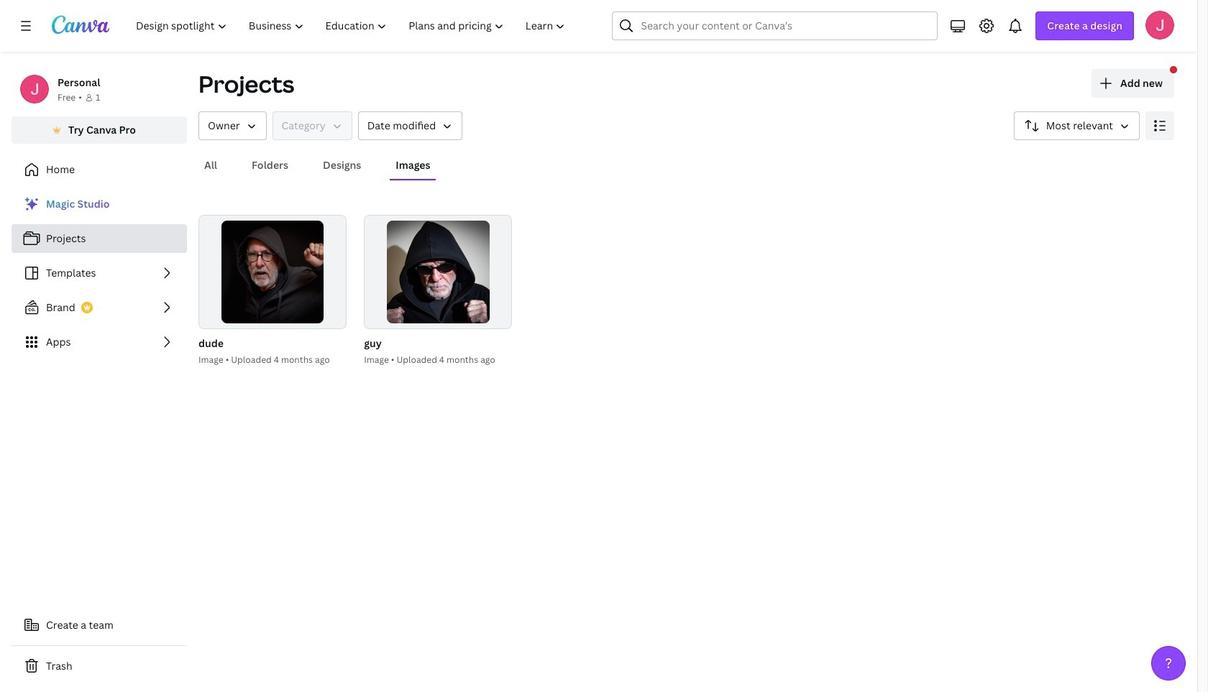 Task type: vqa. For each thing, say whether or not it's contained in the screenshot.
the within the the Easy sharing and exporting tools Spread the word with easy sharing and exporting options, including as a JPG, PNG, or PDF.
no



Task type: describe. For each thing, give the bounding box(es) containing it.
3 group from the left
[[361, 215, 512, 367]]

Date modified button
[[358, 112, 463, 140]]

Category button
[[272, 112, 352, 140]]

2 group from the left
[[199, 215, 347, 329]]

top level navigation element
[[127, 12, 578, 40]]



Task type: locate. For each thing, give the bounding box(es) containing it.
1 group from the left
[[196, 215, 347, 367]]

Sort by button
[[1014, 112, 1140, 140]]

list
[[12, 190, 187, 357]]

group
[[196, 215, 347, 367], [199, 215, 347, 329], [361, 215, 512, 367], [364, 215, 512, 329]]

None search field
[[613, 12, 938, 40]]

Search search field
[[641, 12, 910, 40]]

Owner button
[[199, 112, 267, 140]]

4 group from the left
[[364, 215, 512, 329]]

james peterson image
[[1146, 11, 1175, 40]]



